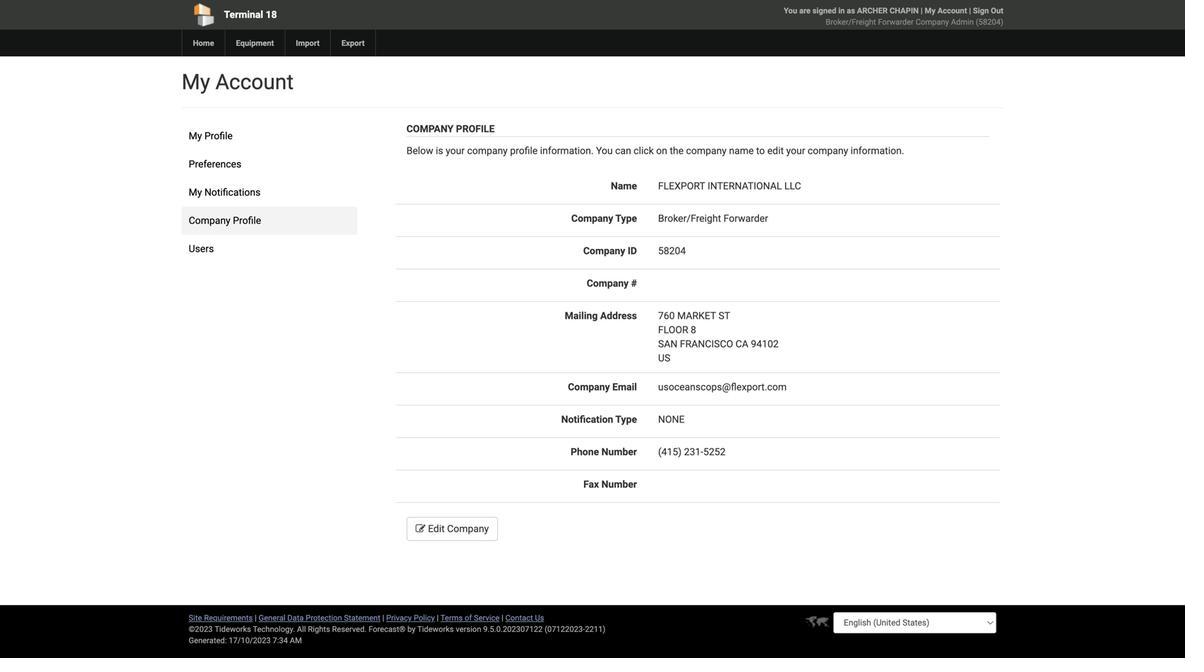 Task type: describe. For each thing, give the bounding box(es) containing it.
company up notification
[[568, 381, 610, 393]]

my for my profile
[[189, 130, 202, 142]]

1 vertical spatial forwarder
[[724, 213, 768, 224]]

all
[[297, 625, 306, 634]]

out
[[991, 6, 1004, 15]]

my for my notifications
[[189, 187, 202, 198]]

edit company button
[[407, 517, 498, 541]]

mailing address
[[565, 310, 637, 322]]

version
[[456, 625, 481, 634]]

contact
[[506, 613, 533, 623]]

flexport
[[658, 180, 705, 192]]

statement
[[344, 613, 380, 623]]

(415)
[[658, 446, 682, 458]]

equipment link
[[225, 30, 285, 56]]

edit
[[428, 523, 445, 535]]

company type
[[571, 213, 637, 224]]

import
[[296, 38, 320, 48]]

the
[[670, 145, 684, 157]]

company left id
[[583, 245, 625, 257]]

am
[[290, 636, 302, 645]]

8
[[691, 324, 696, 336]]

3 company from the left
[[808, 145, 848, 157]]

flexport international llc
[[658, 180, 801, 192]]

pencil square o image
[[416, 524, 426, 534]]

17/10/2023
[[229, 636, 271, 645]]

| up forecast®
[[382, 613, 384, 623]]

58204
[[658, 245, 686, 257]]

0 horizontal spatial account
[[215, 69, 294, 95]]

site requirements link
[[189, 613, 253, 623]]

phone
[[571, 446, 599, 458]]

protection
[[306, 613, 342, 623]]

in
[[839, 6, 845, 15]]

us
[[658, 352, 671, 364]]

rights
[[308, 625, 330, 634]]

address
[[600, 310, 637, 322]]

tideworks
[[417, 625, 454, 634]]

2 your from the left
[[786, 145, 805, 157]]

5252
[[704, 446, 726, 458]]

1 information. from the left
[[540, 145, 594, 157]]

terminal
[[224, 9, 263, 20]]

below
[[407, 145, 433, 157]]

broker/freight inside "you are signed in as archer chapin | my account | sign out broker/freight forwarder company admin (58204)"
[[826, 17, 876, 26]]

company up is
[[407, 123, 454, 135]]

760
[[658, 310, 675, 322]]

1 your from the left
[[446, 145, 465, 157]]

my profile
[[189, 130, 233, 142]]

(07122023-
[[545, 625, 585, 634]]

number for fax number
[[602, 479, 637, 490]]

export
[[342, 38, 365, 48]]

name
[[611, 180, 637, 192]]

site
[[189, 613, 202, 623]]

broker/freight forwarder
[[658, 213, 768, 224]]

generated:
[[189, 636, 227, 645]]

terms
[[441, 613, 463, 623]]

notification
[[561, 414, 613, 425]]

sign out link
[[973, 6, 1004, 15]]

chapin
[[890, 6, 919, 15]]

company #
[[587, 278, 637, 289]]

type for company type
[[616, 213, 637, 224]]

preferences
[[189, 158, 241, 170]]

0 horizontal spatial you
[[596, 145, 613, 157]]

contact us link
[[506, 613, 544, 623]]

equipment
[[236, 38, 274, 48]]

home link
[[182, 30, 225, 56]]

fax number
[[584, 479, 637, 490]]

privacy policy link
[[386, 613, 435, 623]]

company id
[[583, 245, 637, 257]]

company up users
[[189, 215, 230, 226]]

name
[[729, 145, 754, 157]]

as
[[847, 6, 855, 15]]

archer
[[857, 6, 888, 15]]

general data protection statement link
[[259, 613, 380, 623]]

you inside "you are signed in as archer chapin | my account | sign out broker/freight forwarder company admin (58204)"
[[784, 6, 797, 15]]

is
[[436, 145, 443, 157]]

edit
[[768, 145, 784, 157]]

1 company from the left
[[467, 145, 508, 157]]

my account link
[[925, 6, 967, 15]]

(415) 231-5252
[[658, 446, 726, 458]]

| up tideworks
[[437, 613, 439, 623]]

2 information. from the left
[[851, 145, 904, 157]]

type for notification type
[[616, 414, 637, 425]]

us
[[535, 613, 544, 623]]

2 company from the left
[[686, 145, 727, 157]]

data
[[287, 613, 304, 623]]

company email
[[568, 381, 637, 393]]

by
[[408, 625, 416, 634]]



Task type: vqa. For each thing, say whether or not it's contained in the screenshot.
T18
no



Task type: locate. For each thing, give the bounding box(es) containing it.
can
[[615, 145, 631, 157]]

18
[[266, 9, 277, 20]]

reserved.
[[332, 625, 367, 634]]

broker/freight down as
[[826, 17, 876, 26]]

number up fax number
[[602, 446, 637, 458]]

231-
[[684, 446, 704, 458]]

company up company id
[[571, 213, 613, 224]]

1 vertical spatial number
[[602, 479, 637, 490]]

2 number from the top
[[602, 479, 637, 490]]

760 market st floor 8 san francisco ca 94102 us
[[658, 310, 779, 364]]

terminal 18 link
[[182, 0, 512, 30]]

sign
[[973, 6, 989, 15]]

your right is
[[446, 145, 465, 157]]

terms of service link
[[441, 613, 500, 623]]

company inside "you are signed in as archer chapin | my account | sign out broker/freight forwarder company admin (58204)"
[[916, 17, 949, 26]]

signed
[[813, 6, 837, 15]]

1 horizontal spatial forwarder
[[878, 17, 914, 26]]

forwarder inside "you are signed in as archer chapin | my account | sign out broker/freight forwarder company admin (58204)"
[[878, 17, 914, 26]]

1 horizontal spatial your
[[786, 145, 805, 157]]

0 vertical spatial you
[[784, 6, 797, 15]]

2 horizontal spatial company
[[808, 145, 848, 157]]

0 vertical spatial type
[[616, 213, 637, 224]]

below is your company profile information. you can click on the company name to edit your company information.
[[407, 145, 904, 157]]

privacy
[[386, 613, 412, 623]]

company left #
[[587, 278, 629, 289]]

account up admin
[[938, 6, 967, 15]]

number right fax
[[602, 479, 637, 490]]

0 horizontal spatial information.
[[540, 145, 594, 157]]

export link
[[330, 30, 375, 56]]

are
[[799, 6, 811, 15]]

account down equipment link
[[215, 69, 294, 95]]

mailing
[[565, 310, 598, 322]]

0 horizontal spatial broker/freight
[[658, 213, 721, 224]]

0 horizontal spatial your
[[446, 145, 465, 157]]

©2023 tideworks
[[189, 625, 251, 634]]

company right "the"
[[686, 145, 727, 157]]

9.5.0.202307122
[[483, 625, 543, 634]]

of
[[465, 613, 472, 623]]

francisco ca 94102
[[680, 338, 779, 350]]

1 horizontal spatial account
[[938, 6, 967, 15]]

my account
[[182, 69, 294, 95]]

id
[[628, 245, 637, 257]]

company right the 'edit' on the left bottom
[[447, 523, 489, 535]]

#
[[631, 278, 637, 289]]

1 number from the top
[[602, 446, 637, 458]]

usoceanscops@flexport.com
[[658, 381, 787, 393]]

forwarder down 'chapin'
[[878, 17, 914, 26]]

forwarder
[[878, 17, 914, 26], [724, 213, 768, 224]]

international
[[708, 180, 782, 192]]

1 vertical spatial broker/freight
[[658, 213, 721, 224]]

0 horizontal spatial company profile
[[189, 215, 261, 226]]

company
[[916, 17, 949, 26], [407, 123, 454, 135], [571, 213, 613, 224], [189, 215, 230, 226], [583, 245, 625, 257], [587, 278, 629, 289], [568, 381, 610, 393], [447, 523, 489, 535]]

1 horizontal spatial you
[[784, 6, 797, 15]]

your right edit
[[786, 145, 805, 157]]

2 horizontal spatial profile
[[456, 123, 495, 135]]

forecast®
[[369, 625, 406, 634]]

site requirements | general data protection statement | privacy policy | terms of service | contact us ©2023 tideworks technology. all rights reserved. forecast® by tideworks version 9.5.0.202307122 (07122023-2211) generated: 17/10/2023 7:34 am
[[189, 613, 606, 645]]

technology.
[[253, 625, 295, 634]]

1 vertical spatial type
[[616, 414, 637, 425]]

| left the general at the bottom left of page
[[255, 613, 257, 623]]

0 horizontal spatial forwarder
[[724, 213, 768, 224]]

none
[[658, 414, 685, 425]]

company profile down my notifications
[[189, 215, 261, 226]]

notifications
[[204, 187, 261, 198]]

1 type from the top
[[616, 213, 637, 224]]

to
[[756, 145, 765, 157]]

0 vertical spatial forwarder
[[878, 17, 914, 26]]

my inside "you are signed in as archer chapin | my account | sign out broker/freight forwarder company admin (58204)"
[[925, 6, 936, 15]]

llc
[[785, 180, 801, 192]]

account inside "you are signed in as archer chapin | my account | sign out broker/freight forwarder company admin (58204)"
[[938, 6, 967, 15]]

you left "are"
[[784, 6, 797, 15]]

my up preferences
[[189, 130, 202, 142]]

edit company
[[426, 523, 489, 535]]

1 vertical spatial company profile
[[189, 215, 261, 226]]

type
[[616, 213, 637, 224], [616, 414, 637, 425]]

broker/freight down flexport
[[658, 213, 721, 224]]

| up 9.5.0.202307122
[[502, 613, 504, 623]]

2 type from the top
[[616, 414, 637, 425]]

email
[[612, 381, 637, 393]]

1 horizontal spatial broker/freight
[[826, 17, 876, 26]]

0 horizontal spatial profile
[[204, 130, 233, 142]]

my notifications
[[189, 187, 261, 198]]

0 vertical spatial company profile
[[407, 123, 495, 135]]

on
[[656, 145, 667, 157]]

company profile up is
[[407, 123, 495, 135]]

your
[[446, 145, 465, 157], [786, 145, 805, 157]]

0 horizontal spatial company
[[467, 145, 508, 157]]

you
[[784, 6, 797, 15], [596, 145, 613, 157]]

import link
[[285, 30, 330, 56]]

| left sign
[[969, 6, 971, 15]]

account
[[938, 6, 967, 15], [215, 69, 294, 95]]

terminal 18
[[224, 9, 277, 20]]

click
[[634, 145, 654, 157]]

1 horizontal spatial company profile
[[407, 123, 495, 135]]

home
[[193, 38, 214, 48]]

company down my account link
[[916, 17, 949, 26]]

1 vertical spatial you
[[596, 145, 613, 157]]

(58204)
[[976, 17, 1004, 26]]

0 vertical spatial broker/freight
[[826, 17, 876, 26]]

type down the name
[[616, 213, 637, 224]]

my down home link
[[182, 69, 210, 95]]

company right edit
[[808, 145, 848, 157]]

1 horizontal spatial company
[[686, 145, 727, 157]]

my down preferences
[[189, 187, 202, 198]]

my
[[925, 6, 936, 15], [182, 69, 210, 95], [189, 130, 202, 142], [189, 187, 202, 198]]

fax
[[584, 479, 599, 490]]

| right 'chapin'
[[921, 6, 923, 15]]

0 vertical spatial account
[[938, 6, 967, 15]]

admin
[[951, 17, 974, 26]]

my right 'chapin'
[[925, 6, 936, 15]]

requirements
[[204, 613, 253, 623]]

1 vertical spatial account
[[215, 69, 294, 95]]

2211)
[[585, 625, 606, 634]]

phone number
[[571, 446, 637, 458]]

general
[[259, 613, 286, 623]]

profile
[[456, 123, 495, 135], [204, 130, 233, 142], [233, 215, 261, 226]]

1 horizontal spatial information.
[[851, 145, 904, 157]]

san
[[658, 338, 678, 350]]

broker/freight
[[826, 17, 876, 26], [658, 213, 721, 224]]

floor
[[658, 324, 688, 336]]

you are signed in as archer chapin | my account | sign out broker/freight forwarder company admin (58204)
[[784, 6, 1004, 26]]

company inside edit company button
[[447, 523, 489, 535]]

1 horizontal spatial profile
[[233, 215, 261, 226]]

profile
[[510, 145, 538, 157]]

st
[[719, 310, 730, 322]]

type down email
[[616, 414, 637, 425]]

number for phone number
[[602, 446, 637, 458]]

profile for preferences
[[204, 130, 233, 142]]

service
[[474, 613, 500, 623]]

users
[[189, 243, 214, 255]]

profile for below is your company profile information. you can click on the company name to edit your company information.
[[456, 123, 495, 135]]

forwarder down international
[[724, 213, 768, 224]]

policy
[[414, 613, 435, 623]]

you left can
[[596, 145, 613, 157]]

company left profile
[[467, 145, 508, 157]]

number
[[602, 446, 637, 458], [602, 479, 637, 490]]

0 vertical spatial number
[[602, 446, 637, 458]]

my for my account
[[182, 69, 210, 95]]



